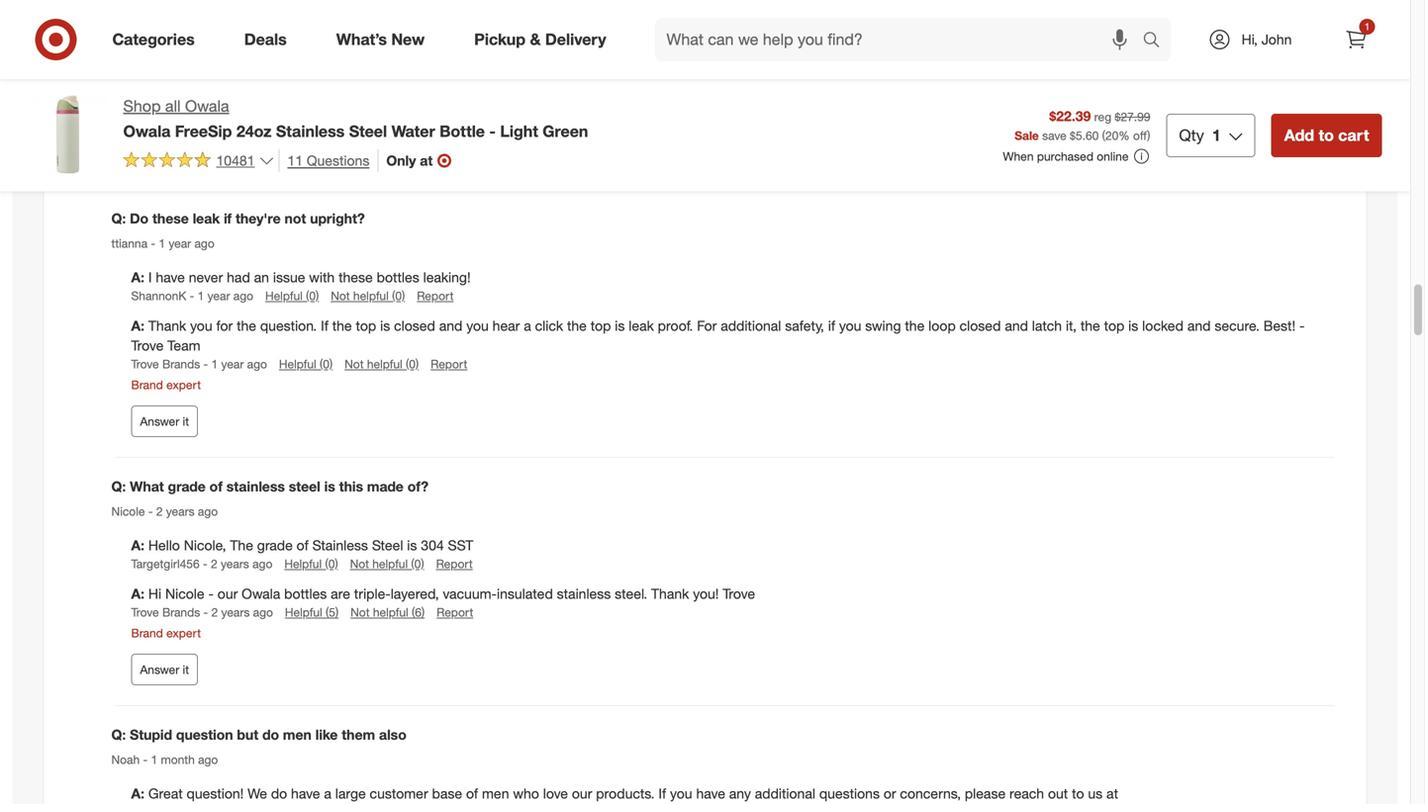 Task type: locate. For each thing, give the bounding box(es) containing it.
report button for this's not helpful  (0) button
[[436, 556, 473, 573]]

0 horizontal spatial at
[[420, 152, 433, 169]]

1 horizontal spatial not
[[1030, 70, 1050, 87]]

)
[[1147, 128, 1151, 143]]

2 q: from the top
[[111, 478, 126, 495]]

never
[[189, 269, 223, 286]]

1 answer from the top
[[140, 146, 179, 161]]

helpful  (5)
[[285, 605, 339, 620]]

it
[[511, 70, 519, 87]]

1 brand expert from the top
[[131, 41, 201, 56]]

what
[[130, 478, 164, 495]]

1 vertical spatial helpful  (0)
[[279, 357, 333, 372]]

q: inside q: do these leak if they're not upright? ttianna - 1 year ago
[[111, 210, 126, 227]]

2 brands from the top
[[162, 357, 200, 372]]

1 horizontal spatial freesip
[[373, 0, 420, 18]]

0 horizontal spatial cup
[[317, 70, 340, 87]]

2 trove brands - 2 years ago from the top
[[131, 605, 273, 620]]

large
[[335, 785, 366, 803]]

freesip up 'new'
[[373, 0, 420, 18]]

not inside q: do these leak if they're not upright? ttianna - 1 year ago
[[285, 210, 306, 227]]

and left latch
[[1005, 317, 1028, 335]]

not helpful  (0) for this
[[350, 557, 424, 572]]

the
[[230, 537, 253, 554]]

0 vertical spatial expert
[[166, 41, 201, 56]]

additional right the for
[[721, 317, 781, 335]]

report for report 'button' corresponding to this's not helpful  (0) button
[[436, 557, 473, 572]]

helpful inside not helpful  (4) button
[[400, 110, 436, 124]]

2 horizontal spatial a
[[548, 0, 555, 18]]

helpful  (0) button for they're
[[265, 287, 319, 304]]

0 vertical spatial to
[[1319, 126, 1334, 145]]

2 vertical spatial q:
[[111, 726, 126, 744]]

2 vertical spatial answer it
[[140, 663, 189, 677]]

1 horizontal spatial have
[[291, 785, 320, 803]]

0 vertical spatial if
[[321, 317, 328, 335]]

top right question.
[[356, 317, 376, 335]]

leak left they're
[[193, 210, 220, 227]]

$27.99
[[1115, 109, 1151, 124]]

a: down noah
[[131, 785, 148, 803]]

1 vertical spatial to
[[1072, 785, 1084, 803]]

1 vertical spatial 24oz
[[236, 122, 272, 141]]

stainless inside q: what grade of stainless steel is this made of? nicole - 2 years ago
[[226, 478, 285, 495]]

0 horizontal spatial closed
[[394, 317, 435, 335]]

when
[[1003, 149, 1034, 164]]

not right they're
[[285, 210, 306, 227]]

nicole down what
[[111, 504, 145, 519]]

0 vertical spatial grade
[[168, 478, 206, 495]]

add to cart button
[[1272, 114, 1382, 157]]

stainless for of
[[312, 537, 368, 554]]

1 horizontal spatial a
[[524, 317, 531, 335]]

for
[[697, 317, 717, 335]]

the right click
[[567, 317, 587, 335]]

team right best,
[[705, 0, 738, 18]]

2 horizontal spatial our
[[572, 785, 592, 803]]

with
[[202, 110, 224, 124], [309, 269, 335, 286]]

our down targetgirl456 - 2 years ago
[[218, 586, 238, 603]]

1 right john
[[1365, 20, 1370, 33]]

0 horizontal spatial if
[[224, 210, 232, 227]]

(6) down the yes, the best thing about our owala freesip 24oz is it does fit in a cup holder!  best, trove team
[[418, 20, 431, 35]]

closed down leaking!
[[394, 317, 435, 335]]

1 vertical spatial q:
[[111, 478, 126, 495]]

1 vertical spatial answer
[[140, 414, 179, 429]]

with right happy
[[202, 110, 224, 124]]

0 horizontal spatial (4)
[[353, 110, 366, 124]]

2 holder from the left
[[753, 70, 792, 87]]

0 vertical spatial not helpful  (6)
[[357, 20, 431, 35]]

if inside thank you for the question. if the top is closed and you hear a click the top is leak proof. for additional safety, if you swing the loop closed and latch it, the top is locked and secure. best! - trove team
[[828, 317, 835, 335]]

cup right "driver"
[[317, 70, 340, 87]]

1 expert from the top
[[166, 41, 201, 56]]

men left who
[[482, 785, 509, 803]]

1 vertical spatial answer it button
[[131, 406, 198, 437]]

the right for
[[237, 317, 256, 335]]

0 vertical spatial not helpful  (0) button
[[331, 287, 405, 304]]

is inside q: what grade of stainless steel is this made of? nicole - 2 years ago
[[324, 478, 335, 495]]

questions
[[307, 152, 370, 169]]

1 right ttianna
[[159, 236, 165, 251]]

1 q: from the top
[[111, 210, 126, 227]]

helpful left (5)
[[285, 605, 322, 620]]

expert up honda
[[166, 41, 201, 56]]

helpful up 11 questions
[[312, 110, 350, 124]]

pretty
[[131, 110, 163, 124]]

answer
[[140, 146, 179, 161], [140, 414, 179, 429], [140, 663, 179, 677]]

1 vertical spatial leak
[[629, 317, 654, 335]]

ago inside q: what grade of stainless steel is this made of? nicole - 2 years ago
[[198, 504, 218, 519]]

bottle
[[440, 122, 485, 141]]

freesip inside shop all owala owala freesip 24oz stainless steel water bottle - light green
[[175, 122, 232, 141]]

not helpful  (6) down the yes, the best thing about our owala freesip 24oz is it does fit in a cup holder!  best, trove team
[[357, 20, 431, 35]]

month
[[161, 753, 195, 767]]

1 brand from the top
[[131, 41, 163, 56]]

2 inside q: what grade of stainless steel is this made of? nicole - 2 years ago
[[156, 504, 163, 519]]

3 a: from the top
[[131, 317, 148, 335]]

2 down nicole,
[[211, 557, 217, 572]]

2 closed from the left
[[960, 317, 1001, 335]]

cart
[[1339, 126, 1369, 145]]

not helpful  (6)
[[357, 20, 431, 35], [351, 605, 425, 620]]

shannonk - 1 year ago
[[131, 288, 253, 303]]

i
[[940, 70, 944, 87], [148, 269, 152, 286]]

of right base
[[466, 785, 478, 803]]

of inside honda fit 2019 here, driver cup holder doesn't fit securely. it won't go all the way down in the cup holder and kind of gets stuck. i probably will not put it in there and am considering returning.
[[853, 70, 865, 87]]

steel left 304
[[372, 537, 403, 554]]

answer it down happy
[[140, 146, 189, 161]]

not helpful  (0) button for this
[[350, 556, 424, 573]]

loop
[[929, 317, 956, 335]]

nicole
[[111, 504, 145, 519], [165, 586, 204, 603]]

1 vertical spatial team
[[167, 337, 200, 354]]

bottles
[[377, 269, 419, 286], [284, 586, 327, 603]]

have left large at the bottom left of page
[[291, 785, 320, 803]]

answer for these
[[140, 414, 179, 429]]

1 vertical spatial not helpful  (6) button
[[351, 604, 425, 621]]

5.60
[[1076, 128, 1099, 143]]

(6)
[[418, 20, 431, 35], [412, 605, 425, 620]]

hi, john
[[1242, 31, 1292, 48]]

expert
[[166, 41, 201, 56], [166, 378, 201, 393], [166, 626, 201, 641]]

3 answer from the top
[[140, 663, 179, 677]]

2 vertical spatial answer
[[140, 663, 179, 677]]

0 horizontal spatial if
[[321, 317, 328, 335]]

not helpful  (6) button for helpful  (5)
[[351, 604, 425, 621]]

0 horizontal spatial not
[[285, 210, 306, 227]]

to inside button
[[1319, 126, 1334, 145]]

leak
[[193, 210, 220, 227], [629, 317, 654, 335]]

0 vertical spatial do
[[262, 726, 279, 744]]

2 a: from the top
[[131, 269, 145, 286]]

team
[[705, 0, 738, 18], [167, 337, 200, 354]]

if inside q: do these leak if they're not upright? ttianna - 1 year ago
[[224, 210, 232, 227]]

$
[[1070, 128, 1076, 143]]

all down honda
[[165, 97, 181, 116]]

answer it
[[140, 146, 189, 161], [140, 414, 189, 429], [140, 663, 189, 677]]

do inside 'great question! we do have a large customer base of men who love our products. if you have any additional questions or concerns, please reach out to us at'
[[271, 785, 287, 803]]

vacuum-
[[443, 586, 497, 603]]

in left there
[[1089, 70, 1100, 87]]

3 q: from the top
[[111, 726, 126, 744]]

3 top from the left
[[1104, 317, 1125, 335]]

bottles up helpful  (5)
[[284, 586, 327, 603]]

0 vertical spatial not helpful  (0)
[[331, 288, 405, 303]]

if right products.
[[659, 785, 666, 803]]

q: for q: what grade of stainless steel is this made of?
[[111, 478, 126, 495]]

2 answer from the top
[[140, 414, 179, 429]]

products.
[[596, 785, 655, 803]]

report button for not helpful  (4) button
[[464, 109, 501, 125]]

hear
[[493, 317, 520, 335]]

with right issue
[[309, 269, 335, 286]]

is left proof.
[[615, 317, 625, 335]]

answer it button for these
[[131, 406, 198, 437]]

trove brands - 2 years ago for helpful  (12)
[[131, 20, 273, 35]]

you!
[[693, 586, 719, 603]]

driver
[[278, 70, 313, 87]]

men inside 'great question! we do have a large customer base of men who love our products. if you have any additional questions or concerns, please reach out to us at'
[[482, 785, 509, 803]]

2 brand from the top
[[131, 378, 163, 393]]

shannonk
[[131, 288, 186, 303]]

stainless left steel
[[226, 478, 285, 495]]

steel up questions
[[349, 122, 387, 141]]

pretty happy with it - 1 year ago
[[131, 110, 301, 124]]

0 vertical spatial bottles
[[377, 269, 419, 286]]

of up nicole,
[[209, 478, 223, 495]]

if right "safety,"
[[828, 317, 835, 335]]

the right it,
[[1081, 317, 1100, 335]]

it
[[472, 0, 479, 18], [1078, 70, 1085, 87], [227, 110, 234, 124], [183, 146, 189, 161], [183, 414, 189, 429], [183, 663, 189, 677]]

brand expert for these
[[131, 378, 201, 393]]

nicole right hi
[[165, 586, 204, 603]]

4 a: from the top
[[131, 537, 145, 554]]

helpful down a: hello nicole, the grade of stainless steel is 304 sst
[[284, 557, 322, 572]]

1 horizontal spatial (4)
[[439, 110, 452, 124]]

0 horizontal spatial top
[[356, 317, 376, 335]]

1 horizontal spatial stainless
[[557, 586, 611, 603]]

q: inside q: what grade of stainless steel is this made of? nicole - 2 years ago
[[111, 478, 126, 495]]

at right only
[[420, 152, 433, 169]]

1 horizontal spatial if
[[828, 317, 835, 335]]

helpful  (0) button down a: hello nicole, the grade of stainless steel is 304 sst
[[284, 556, 338, 573]]

years
[[221, 20, 250, 35], [166, 504, 195, 519], [221, 557, 249, 572], [221, 605, 250, 620]]

all right go in the left of the page
[[580, 70, 594, 87]]

reg
[[1094, 109, 1112, 124]]

3 brand expert from the top
[[131, 626, 201, 641]]

top
[[356, 317, 376, 335], [591, 317, 611, 335], [1104, 317, 1125, 335]]

0 vertical spatial stainless
[[276, 122, 345, 141]]

issue
[[273, 269, 305, 286]]

helpful down issue
[[265, 288, 303, 303]]

do
[[262, 726, 279, 744], [271, 785, 287, 803]]

2 vertical spatial helpful  (0)
[[284, 557, 338, 572]]

swing
[[865, 317, 901, 335]]

brand
[[131, 41, 163, 56], [131, 378, 163, 393], [131, 626, 163, 641]]

1 vertical spatial stainless
[[312, 537, 368, 554]]

i right stuck.
[[940, 70, 944, 87]]

1 horizontal spatial these
[[339, 269, 373, 286]]

1 horizontal spatial grade
[[257, 537, 293, 554]]

you inside 'great question! we do have a large customer base of men who love our products. if you have any additional questions or concerns, please reach out to us at'
[[670, 785, 692, 803]]

0 horizontal spatial bottles
[[284, 586, 327, 603]]

0 vertical spatial brand expert
[[131, 41, 201, 56]]

0 vertical spatial a
[[548, 0, 555, 18]]

steel for is
[[372, 537, 403, 554]]

years down the the
[[221, 557, 249, 572]]

brand expert up honda
[[131, 41, 201, 56]]

stainless
[[226, 478, 285, 495], [557, 586, 611, 603]]

answer it down trove brands - 1 year ago
[[140, 414, 189, 429]]

trove brands - 2 years ago
[[131, 20, 273, 35], [131, 605, 273, 620]]

report for report 'button' corresponding to helpful  (12)'s 'not helpful  (6)' button
[[443, 20, 480, 35]]

answer for grade
[[140, 663, 179, 677]]

shop all owala owala freesip 24oz stainless steel water bottle - light green
[[123, 97, 588, 141]]

0 vertical spatial nicole
[[111, 504, 145, 519]]

0 vertical spatial leak
[[193, 210, 220, 227]]

question!
[[187, 785, 244, 803]]

additional right any
[[755, 785, 816, 803]]

20
[[1106, 128, 1119, 143]]

do right we
[[271, 785, 287, 803]]

helpful  (0) for they're
[[265, 288, 319, 303]]

2
[[211, 20, 218, 35], [156, 504, 163, 519], [211, 557, 217, 572], [211, 605, 218, 620]]

brands down 'shannonk - 1 year ago' on the top left of page
[[162, 357, 200, 372]]

click
[[535, 317, 563, 335]]

0 vertical spatial answer it button
[[131, 137, 198, 169]]

to left us in the right bottom of the page
[[1072, 785, 1084, 803]]

expert down trove brands - 1 year ago
[[166, 378, 201, 393]]

ago inside q: do these leak if they're not upright? ttianna - 1 year ago
[[194, 236, 215, 251]]

trove brands - 2 years ago down best
[[131, 20, 273, 35]]

cup right down
[[725, 70, 749, 87]]

0 vertical spatial helpful  (0)
[[265, 288, 319, 303]]

2 vertical spatial answer it button
[[131, 654, 198, 686]]

0 horizontal spatial these
[[152, 210, 189, 227]]

reach
[[1010, 785, 1044, 803]]

2 answer it from the top
[[140, 414, 189, 429]]

2 vertical spatial helpful  (0) button
[[284, 556, 338, 573]]

1 trove brands - 2 years ago from the top
[[131, 20, 273, 35]]

0 horizontal spatial with
[[202, 110, 224, 124]]

0 horizontal spatial have
[[156, 269, 185, 286]]

layered,
[[391, 586, 439, 603]]

(12)
[[326, 20, 345, 35]]

1 a: from the top
[[131, 70, 148, 87]]

our inside 'great question! we do have a large customer base of men who love our products. if you have any additional questions or concerns, please reach out to us at'
[[572, 785, 592, 803]]

2 vertical spatial not helpful  (0) button
[[350, 556, 424, 573]]

cup
[[559, 0, 582, 18], [317, 70, 340, 87], [725, 70, 749, 87]]

trove inside thank you for the question. if the top is closed and you hear a click the top is leak proof. for additional safety, if you swing the loop closed and latch it, the top is locked and secure. best! - trove team
[[131, 337, 164, 354]]

stainless up the are
[[312, 537, 368, 554]]

also
[[379, 726, 407, 744]]

- inside q: do these leak if they're not upright? ttianna - 1 year ago
[[151, 236, 155, 251]]

2 expert from the top
[[166, 378, 201, 393]]

0 horizontal spatial freesip
[[175, 122, 232, 141]]

at right us in the right bottom of the page
[[1107, 785, 1118, 803]]

steel inside shop all owala owala freesip 24oz stainless steel water bottle - light green
[[349, 122, 387, 141]]

leak inside q: do these leak if they're not upright? ttianna - 1 year ago
[[193, 210, 220, 227]]

additional inside thank you for the question. if the top is closed and you hear a click the top is leak proof. for additional safety, if you swing the loop closed and latch it, the top is locked and secure. best! - trove team
[[721, 317, 781, 335]]

securely.
[[453, 70, 507, 87]]

1 vertical spatial steel
[[372, 537, 403, 554]]

report button
[[443, 19, 480, 36], [464, 109, 501, 125], [417, 287, 454, 304], [431, 356, 467, 373], [436, 556, 473, 573], [437, 604, 473, 621]]

3 brands from the top
[[162, 605, 200, 620]]

0 horizontal spatial i
[[148, 269, 152, 286]]

a: down "shannonk"
[[131, 317, 148, 335]]

10481
[[216, 152, 255, 169]]

(4)
[[353, 110, 366, 124], [439, 110, 452, 124]]

answer up what
[[140, 414, 179, 429]]

1 horizontal spatial leak
[[629, 317, 654, 335]]

ago up never
[[194, 236, 215, 251]]

1 horizontal spatial top
[[591, 317, 611, 335]]

brand for do
[[131, 378, 163, 393]]

like
[[315, 726, 338, 744]]

have
[[156, 269, 185, 286], [291, 785, 320, 803], [696, 785, 725, 803]]

24oz up 'new'
[[424, 0, 454, 18]]

do right but
[[262, 726, 279, 744]]

0 vertical spatial i
[[940, 70, 944, 87]]

brands for grade
[[162, 605, 200, 620]]

(6) down layered,
[[412, 605, 425, 620]]

answer it button down happy
[[131, 137, 198, 169]]

steel
[[289, 478, 320, 495]]

1 horizontal spatial all
[[580, 70, 594, 87]]

1
[[1365, 20, 1370, 33], [245, 110, 251, 124], [1212, 126, 1221, 145], [159, 236, 165, 251], [198, 288, 204, 303], [211, 357, 218, 372], [151, 753, 158, 767]]

best
[[201, 0, 228, 18]]

0 vertical spatial helpful  (0) button
[[265, 287, 319, 304]]

grade
[[168, 478, 206, 495], [257, 537, 293, 554]]

1 horizontal spatial our
[[306, 0, 326, 18]]

light
[[500, 122, 538, 141]]

2 answer it button from the top
[[131, 406, 198, 437]]

brand up honda
[[131, 41, 163, 56]]

a inside thank you for the question. if the top is closed and you hear a click the top is leak proof. for additional safety, if you swing the loop closed and latch it, the top is locked and secure. best! - trove team
[[524, 317, 531, 335]]

0 horizontal spatial 24oz
[[236, 122, 272, 141]]

answer it button up stupid
[[131, 654, 198, 686]]

our right love
[[572, 785, 592, 803]]

in up the pickup & delivery
[[533, 0, 544, 18]]

1 vertical spatial additional
[[755, 785, 816, 803]]

q: inside q: stupid question but do men like them also noah - 1 month ago
[[111, 726, 126, 744]]

0 vertical spatial steel
[[349, 122, 387, 141]]

1 vertical spatial not helpful  (6)
[[351, 605, 425, 620]]

but
[[237, 726, 259, 744]]

304
[[421, 537, 444, 554]]

answer it button down trove brands - 1 year ago
[[131, 406, 198, 437]]

1 vertical spatial men
[[482, 785, 509, 803]]

save
[[1042, 128, 1067, 143]]

year inside q: do these leak if they're not upright? ttianna - 1 year ago
[[169, 236, 191, 251]]

not helpful  (0) for upright?
[[331, 288, 405, 303]]

these inside q: do these leak if they're not upright? ttianna - 1 year ago
[[152, 210, 189, 227]]

1 horizontal spatial bottles
[[377, 269, 419, 286]]

2 horizontal spatial have
[[696, 785, 725, 803]]

fit left 2019
[[193, 70, 205, 87]]

answer down pretty at top
[[140, 146, 179, 161]]

0 horizontal spatial grade
[[168, 478, 206, 495]]

brand expert for grade
[[131, 626, 201, 641]]

answer it up stupid
[[140, 663, 189, 677]]

1 horizontal spatial men
[[482, 785, 509, 803]]

nicole inside q: what grade of stainless steel is this made of? nicole - 2 years ago
[[111, 504, 145, 519]]

0 horizontal spatial men
[[283, 726, 312, 744]]

of down q: what grade of stainless steel is this made of? nicole - 2 years ago
[[297, 537, 309, 554]]

team up trove brands - 1 year ago
[[167, 337, 200, 354]]

what's new link
[[319, 18, 450, 61]]

0 vertical spatial brands
[[162, 20, 200, 35]]

i up "shannonk"
[[148, 269, 152, 286]]

brand for what
[[131, 626, 163, 641]]

trove
[[669, 0, 701, 18], [131, 20, 159, 35], [131, 337, 164, 354], [131, 357, 159, 372], [723, 586, 755, 603], [131, 605, 159, 620]]

them
[[342, 726, 375, 744]]

1 vertical spatial at
[[1107, 785, 1118, 803]]

upright?
[[310, 210, 365, 227]]

- inside thank you for the question. if the top is closed and you hear a click the top is leak proof. for additional safety, if you swing the loop closed and latch it, the top is locked and secure. best! - trove team
[[1300, 317, 1305, 335]]

0 horizontal spatial leak
[[193, 210, 220, 227]]

1 horizontal spatial 24oz
[[424, 0, 454, 18]]

ttianna
[[111, 236, 148, 251]]

ago down had
[[233, 288, 253, 303]]

year down for
[[221, 357, 244, 372]]

additional inside 'great question! we do have a large customer base of men who love our products. if you have any additional questions or concerns, please reach out to us at'
[[755, 785, 816, 803]]

not helpful  (6) down triple-
[[351, 605, 425, 620]]

3 answer it from the top
[[140, 663, 189, 677]]

1 (4) from the left
[[353, 110, 366, 124]]

not helpful  (6) button down triple-
[[351, 604, 425, 621]]

0 horizontal spatial holder
[[344, 70, 384, 87]]

stainless inside shop all owala owala freesip 24oz stainless steel water bottle - light green
[[276, 122, 345, 141]]

holder left kind
[[753, 70, 792, 87]]

1 vertical spatial not
[[285, 210, 306, 227]]

freesip up '10481' link
[[175, 122, 232, 141]]

years down targetgirl456 - 2 years ago
[[221, 605, 250, 620]]

these right do
[[152, 210, 189, 227]]

2 down what
[[156, 504, 163, 519]]

all
[[580, 70, 594, 87], [165, 97, 181, 116]]

1 vertical spatial brands
[[162, 357, 200, 372]]

1 vertical spatial nicole
[[165, 586, 204, 603]]

brand expert down trove brands - 1 year ago
[[131, 378, 201, 393]]

0 vertical spatial stainless
[[226, 478, 285, 495]]

0 vertical spatial trove brands - 2 years ago
[[131, 20, 273, 35]]

hi
[[148, 586, 161, 603]]

and
[[796, 70, 819, 87], [1139, 70, 1163, 87], [439, 317, 463, 335], [1005, 317, 1028, 335], [1188, 317, 1211, 335]]

2 brand expert from the top
[[131, 378, 201, 393]]

cup up delivery
[[559, 0, 582, 18]]

3 expert from the top
[[166, 626, 201, 641]]

1 closed from the left
[[394, 317, 435, 335]]

1 vertical spatial (6)
[[412, 605, 425, 620]]

2 vertical spatial our
[[572, 785, 592, 803]]

1 horizontal spatial to
[[1319, 126, 1334, 145]]

q: left what
[[111, 478, 126, 495]]

these down the upright?
[[339, 269, 373, 286]]

3 brand from the top
[[131, 626, 163, 641]]

3 answer it button from the top
[[131, 654, 198, 686]]



Task type: describe. For each thing, give the bounding box(es) containing it.
does
[[483, 0, 514, 18]]

it left "does"
[[472, 0, 479, 18]]

report for report 'button' corresponding to not helpful  (4) button
[[464, 110, 501, 124]]

1 answer it from the top
[[140, 146, 189, 161]]

helpful  (4)
[[312, 110, 366, 124]]

not inside honda fit 2019 here, driver cup holder doesn't fit securely. it won't go all the way down in the cup holder and kind of gets stuck. i probably will not put it in there and am considering returning.
[[1030, 70, 1050, 87]]

won't
[[523, 70, 556, 87]]

add
[[1284, 126, 1315, 145]]

online
[[1097, 149, 1129, 164]]

1 vertical spatial these
[[339, 269, 373, 286]]

not helpful  (6) for helpful  (5)
[[351, 605, 425, 620]]

is left 304
[[407, 537, 417, 554]]

stupid
[[130, 726, 172, 744]]

report button for helpful  (5) 'not helpful  (6)' button
[[437, 604, 473, 621]]

or
[[884, 785, 896, 803]]

us
[[1088, 785, 1103, 803]]

a: hello nicole, the grade of stainless steel is 304 sst
[[131, 537, 473, 554]]

1 holder from the left
[[344, 70, 384, 87]]

6 a: from the top
[[131, 785, 148, 803]]

and down leaking!
[[439, 317, 463, 335]]

- inside q: what grade of stainless steel is this made of? nicole - 2 years ago
[[148, 504, 153, 519]]

report for report 'button' for upright? not helpful  (0) button
[[417, 288, 454, 303]]

off
[[1133, 128, 1147, 143]]

(6) for helpful  (5)
[[412, 605, 425, 620]]

expert for grade
[[166, 626, 201, 641]]

%
[[1119, 128, 1130, 143]]

q: for q: do these leak if they're not upright?
[[111, 210, 126, 227]]

owala up (12)
[[330, 0, 369, 18]]

down
[[649, 70, 683, 87]]

the right yes,
[[177, 0, 197, 18]]

1 down "here,"
[[245, 110, 251, 124]]

2 (4) from the left
[[439, 110, 452, 124]]

answer it for these
[[140, 414, 189, 429]]

green
[[543, 122, 588, 141]]

$22.39 reg $27.99 sale save $ 5.60 ( 20 % off )
[[1015, 107, 1151, 143]]

- inside q: stupid question but do men like them also noah - 1 month ago
[[143, 753, 148, 767]]

helpful  (12)
[[285, 20, 345, 35]]

at inside 'great question! we do have a large customer base of men who love our products. if you have any additional questions or concerns, please reach out to us at'
[[1107, 785, 1118, 803]]

2019
[[209, 70, 240, 87]]

report for middle not helpful  (0) button report 'button'
[[431, 357, 467, 372]]

(6) for helpful  (12)
[[418, 20, 431, 35]]

1 horizontal spatial in
[[687, 70, 698, 87]]

0 horizontal spatial fit
[[193, 70, 205, 87]]

to inside 'great question! we do have a large customer base of men who love our products. if you have any additional questions or concerns, please reach out to us at'
[[1072, 785, 1084, 803]]

brands for these
[[162, 357, 200, 372]]

is left locked
[[1129, 317, 1139, 335]]

1 horizontal spatial fit
[[438, 70, 449, 87]]

1 right qty at the top right of the page
[[1212, 126, 1221, 145]]

q: what grade of stainless steel is this made of? nicole - 2 years ago
[[111, 478, 429, 519]]

grade inside q: what grade of stainless steel is this made of? nicole - 2 years ago
[[168, 478, 206, 495]]

you left for
[[190, 317, 212, 335]]

doesn't
[[387, 70, 434, 87]]

here,
[[244, 70, 274, 87]]

of inside 'great question! we do have a large customer base of men who love our products. if you have any additional questions or concerns, please reach out to us at'
[[466, 785, 478, 803]]

it,
[[1066, 317, 1077, 335]]

1 down never
[[198, 288, 204, 303]]

years down thing
[[221, 20, 250, 35]]

not helpful  (6) for helpful  (12)
[[357, 20, 431, 35]]

10481 link
[[123, 149, 275, 173]]

ago down the the
[[253, 557, 273, 572]]

1 top from the left
[[356, 317, 376, 335]]

leak inside thank you for the question. if the top is closed and you hear a click the top is leak proof. for additional safety, if you swing the loop closed and latch it, the top is locked and secure. best! - trove team
[[629, 317, 654, 335]]

will
[[1006, 70, 1026, 87]]

put
[[1054, 70, 1074, 87]]

ago down question.
[[247, 357, 267, 372]]

1 horizontal spatial team
[[705, 0, 738, 18]]

best,
[[633, 0, 665, 18]]

0 vertical spatial 24oz
[[424, 0, 454, 18]]

steel for water
[[349, 122, 387, 141]]

2 horizontal spatial in
[[1089, 70, 1100, 87]]

it down 2019
[[227, 110, 234, 124]]

base
[[432, 785, 462, 803]]

owala down shop
[[123, 122, 171, 141]]

q: for q: stupid question but do men like them also
[[111, 726, 126, 744]]

go
[[560, 70, 576, 87]]

helpful  (5) button
[[285, 604, 339, 621]]

way
[[621, 70, 645, 87]]

not helpful  (4)
[[378, 110, 452, 124]]

categories
[[112, 30, 195, 49]]

sale
[[1015, 128, 1039, 143]]

1 vertical spatial not helpful  (0)
[[345, 357, 419, 372]]

1 inside q: do these leak if they're not upright? ttianna - 1 year ago
[[159, 236, 165, 251]]

report for report 'button' corresponding to helpful  (5) 'not helpful  (6)' button
[[437, 605, 473, 620]]

report button for upright? not helpful  (0) button
[[417, 287, 454, 304]]

0 vertical spatial freesip
[[373, 0, 420, 18]]

and right locked
[[1188, 317, 1211, 335]]

only
[[386, 152, 416, 169]]

we
[[248, 785, 267, 803]]

stainless for 24oz
[[276, 122, 345, 141]]

2 horizontal spatial fit
[[518, 0, 529, 18]]

new
[[391, 30, 425, 49]]

do
[[130, 210, 149, 227]]

1 answer it button from the top
[[131, 137, 198, 169]]

1 vertical spatial bottles
[[284, 586, 327, 603]]

1 vertical spatial helpful  (0) button
[[279, 356, 333, 373]]

What can we help you find? suggestions appear below search field
[[655, 18, 1148, 61]]

5 a: from the top
[[131, 586, 145, 603]]

helpful down about
[[285, 20, 322, 35]]

this
[[339, 478, 363, 495]]

customer
[[370, 785, 428, 803]]

1 vertical spatial grade
[[257, 537, 293, 554]]

nicole,
[[184, 537, 226, 554]]

2 down targetgirl456 - 2 years ago
[[211, 605, 218, 620]]

2 top from the left
[[591, 317, 611, 335]]

1 inside 'link'
[[1365, 20, 1370, 33]]

qty
[[1179, 126, 1204, 145]]

deals
[[244, 30, 287, 49]]

year down "here,"
[[255, 110, 277, 124]]

had
[[227, 269, 250, 286]]

1 vertical spatial stainless
[[557, 586, 611, 603]]

1 down for
[[211, 357, 218, 372]]

image of owala freesip 24oz stainless steel water bottle - light green image
[[28, 95, 107, 174]]

men inside q: stupid question but do men like them also noah - 1 month ago
[[283, 726, 312, 744]]

helpful  (0) button for steel
[[284, 556, 338, 573]]

a: hi nicole - our owala bottles are triple-layered, vacuum-insulated stainless steel.  thank you! trove
[[131, 586, 755, 603]]

1 brands from the top
[[162, 20, 200, 35]]

1 horizontal spatial with
[[309, 269, 335, 286]]

0 vertical spatial our
[[306, 0, 326, 18]]

1 horizontal spatial nicole
[[165, 586, 204, 603]]

please
[[965, 785, 1006, 803]]

1 vertical spatial i
[[148, 269, 152, 286]]

1 horizontal spatial cup
[[559, 0, 582, 18]]

1 link
[[1335, 18, 1378, 61]]

safety,
[[785, 317, 824, 335]]

0 vertical spatial with
[[202, 110, 224, 124]]

the right down
[[702, 70, 721, 87]]

locked
[[1142, 317, 1184, 335]]

q: stupid question but do men like them also noah - 1 month ago
[[111, 726, 407, 767]]

an
[[254, 269, 269, 286]]

am
[[1167, 70, 1186, 87]]

insulated
[[497, 586, 553, 603]]

q: do these leak if they're not upright? ttianna - 1 year ago
[[111, 210, 365, 251]]

returning.
[[131, 90, 190, 107]]

report button for middle not helpful  (0) button
[[431, 356, 467, 373]]

0 horizontal spatial in
[[533, 0, 544, 18]]

ago left helpful  (5)
[[253, 605, 273, 620]]

11 questions
[[287, 152, 370, 169]]

for
[[216, 317, 233, 335]]

stuck.
[[899, 70, 936, 87]]

great
[[148, 785, 183, 803]]

targetgirl456 - 2 years ago
[[131, 557, 273, 572]]

of inside q: what grade of stainless steel is this made of? nicole - 2 years ago
[[209, 478, 223, 495]]

do inside q: stupid question but do men like them also noah - 1 month ago
[[262, 726, 279, 744]]

trove brands - 2 years ago for helpful  (5)
[[131, 605, 273, 620]]

thank inside thank you for the question. if the top is closed and you hear a click the top is leak proof. for additional safety, if you swing the loop closed and latch it, the top is locked and secure. best! - trove team
[[148, 317, 186, 335]]

it inside honda fit 2019 here, driver cup holder doesn't fit securely. it won't go all the way down in the cup holder and kind of gets stuck. i probably will not put it in there and am considering returning.
[[1078, 70, 1085, 87]]

answer it for grade
[[140, 663, 189, 677]]

owala down the the
[[242, 586, 280, 603]]

hello
[[148, 537, 180, 554]]

1 vertical spatial not helpful  (0) button
[[345, 356, 419, 373]]

honda
[[148, 70, 190, 87]]

and left kind
[[796, 70, 819, 87]]

the left way at the top left of the page
[[597, 70, 617, 87]]

1 horizontal spatial thank
[[651, 586, 689, 603]]

helpful  (12) button
[[285, 19, 345, 36]]

if inside thank you for the question. if the top is closed and you hear a click the top is leak proof. for additional safety, if you swing the loop closed and latch it, the top is locked and secure. best! - trove team
[[321, 317, 328, 335]]

11 questions link
[[279, 149, 370, 172]]

not helpful  (0) button for upright?
[[331, 287, 405, 304]]

- inside shop all owala owala freesip 24oz stainless steel water bottle - light green
[[489, 122, 496, 141]]

team inside thank you for the question. if the top is closed and you hear a click the top is leak proof. for additional safety, if you swing the loop closed and latch it, the top is locked and secure. best! - trove team
[[167, 337, 200, 354]]

2 down best
[[211, 20, 218, 35]]

is left "does"
[[458, 0, 468, 18]]

gets
[[869, 70, 895, 87]]

0 vertical spatial at
[[420, 152, 433, 169]]

all inside honda fit 2019 here, driver cup holder doesn't fit securely. it won't go all the way down in the cup holder and kind of gets stuck. i probably will not put it in there and am considering returning.
[[580, 70, 594, 87]]

out
[[1048, 785, 1068, 803]]

add to cart
[[1284, 126, 1369, 145]]

helpful down question.
[[279, 357, 316, 372]]

you left the swing on the right of the page
[[839, 317, 862, 335]]

answer it button for grade
[[131, 654, 198, 686]]

years inside q: what grade of stainless steel is this made of? nicole - 2 years ago
[[166, 504, 195, 519]]

all inside shop all owala owala freesip 24oz stainless steel water bottle - light green
[[165, 97, 181, 116]]

report button for helpful  (12)'s 'not helpful  (6)' button
[[443, 19, 480, 36]]

24oz inside shop all owala owala freesip 24oz stainless steel water bottle - light green
[[236, 122, 272, 141]]

2 horizontal spatial cup
[[725, 70, 749, 87]]

not helpful  (6) button for helpful  (12)
[[357, 19, 431, 36]]

helpful  (0) for steel
[[284, 557, 338, 572]]

it down trove brands - 1 year ago
[[183, 414, 189, 429]]

if inside 'great question! we do have a large customer base of men who love our products. if you have any additional questions or concerns, please reach out to us at'
[[659, 785, 666, 803]]

ago down "driver"
[[281, 110, 301, 124]]

ago inside q: stupid question but do men like them also noah - 1 month ago
[[198, 753, 218, 767]]

leaking!
[[423, 269, 471, 286]]

owala down 2019
[[185, 97, 229, 116]]

helpful inside button
[[285, 605, 322, 620]]

considering
[[1190, 70, 1262, 87]]

it down happy
[[183, 146, 189, 161]]

expert for these
[[166, 378, 201, 393]]

0 horizontal spatial our
[[218, 586, 238, 603]]

(
[[1102, 128, 1106, 143]]

question
[[176, 726, 233, 744]]

you left hear
[[466, 317, 489, 335]]

a inside 'great question! we do have a large customer base of men who love our products. if you have any additional questions or concerns, please reach out to us at'
[[324, 785, 331, 803]]

ago down thing
[[253, 20, 273, 35]]

and left am on the right of page
[[1139, 70, 1163, 87]]

the left loop
[[905, 317, 925, 335]]

the right question.
[[332, 317, 352, 335]]

is right question.
[[380, 317, 390, 335]]

what's new
[[336, 30, 425, 49]]

1 inside q: stupid question but do men like them also noah - 1 month ago
[[151, 753, 158, 767]]

it up question
[[183, 663, 189, 677]]

i inside honda fit 2019 here, driver cup holder doesn't fit securely. it won't go all the way down in the cup holder and kind of gets stuck. i probably will not put it in there and am considering returning.
[[940, 70, 944, 87]]

&
[[530, 30, 541, 49]]

probably
[[948, 70, 1002, 87]]

pickup
[[474, 30, 526, 49]]

best!
[[1264, 317, 1296, 335]]

year down never
[[208, 288, 230, 303]]

trove brands - 1 year ago
[[131, 357, 267, 372]]

what's
[[336, 30, 387, 49]]



Task type: vqa. For each thing, say whether or not it's contained in the screenshot.
the left the effect
no



